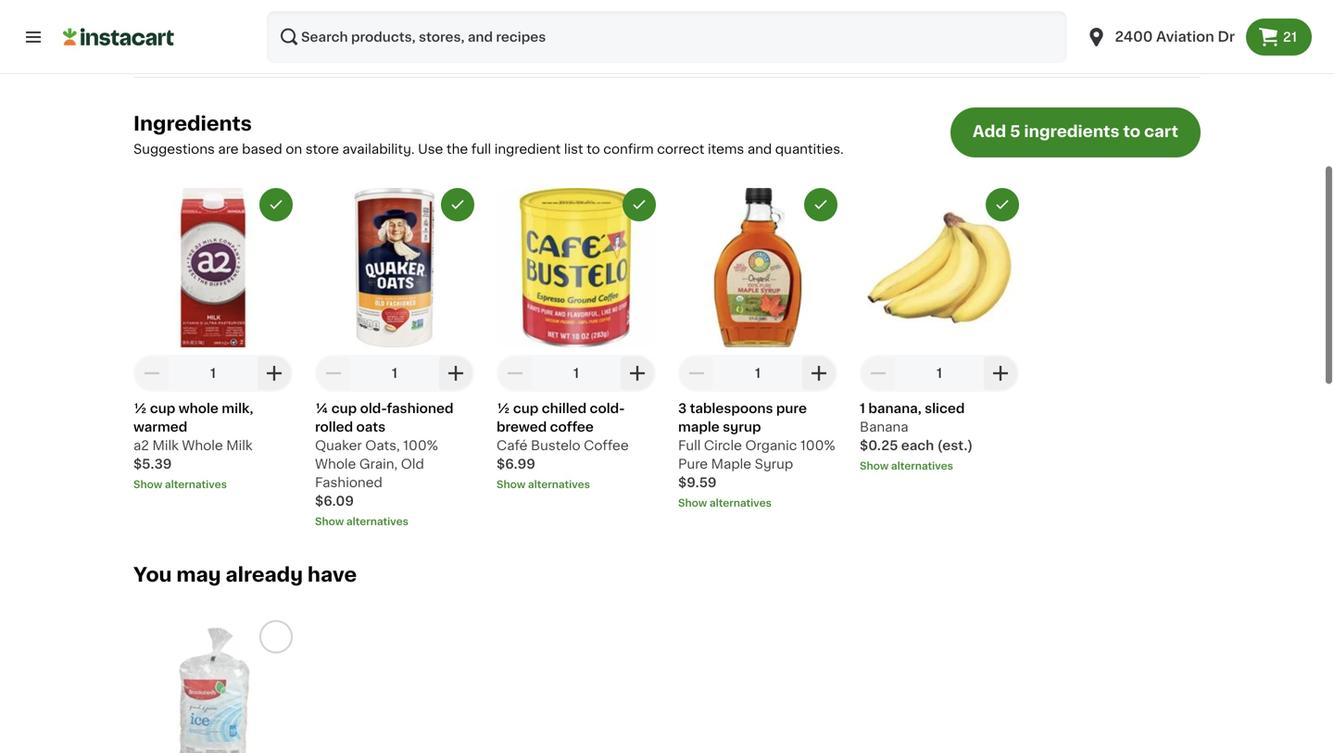 Task type: describe. For each thing, give the bounding box(es) containing it.
1 for sliced
[[937, 367, 942, 380]]

increment quantity image for ¼ cup old-fashioned rolled oats
[[445, 362, 467, 384]]

pure
[[678, 458, 708, 470]]

show inside ½ cup chilled cold- brewed coffee café bustelo coffee $6.99 show alternatives
[[497, 479, 525, 489]]

increment quantity image for ½ cup chilled cold- brewed coffee
[[626, 362, 648, 384]]

0 horizontal spatial to
[[587, 143, 600, 156]]

banana
[[860, 420, 908, 433]]

each
[[901, 439, 934, 452]]

café
[[497, 439, 528, 452]]

oats,
[[365, 439, 400, 452]]

old
[[401, 458, 424, 470]]

syrup
[[755, 458, 793, 470]]

list
[[564, 143, 583, 156]]

decrement quantity image for ½ cup chilled cold- brewed coffee
[[504, 362, 526, 384]]

cup for old-
[[331, 402, 357, 415]]

cup for whole
[[150, 402, 175, 415]]

availability.
[[342, 143, 415, 156]]

are
[[218, 143, 239, 156]]

show alternatives button for $5.39
[[133, 477, 293, 492]]

use
[[418, 143, 443, 156]]

ingredients
[[1024, 124, 1119, 139]]

rolled
[[315, 420, 353, 433]]

grain,
[[359, 458, 398, 470]]

add 5 ingredients to cart
[[973, 124, 1178, 139]]

3
[[678, 402, 687, 415]]

¼ cup old-fashioned rolled oats quaker oats, 100% whole grain, old fashioned $6.09 show alternatives
[[315, 402, 453, 527]]

organic
[[745, 439, 797, 452]]

unselect item image for 1 banana, sliced
[[994, 196, 1011, 213]]

milk,
[[222, 402, 253, 415]]

aviation
[[1156, 30, 1214, 44]]

1 for pure
[[755, 367, 761, 380]]

ingredient
[[494, 143, 561, 156]]

2400 aviation dr button
[[1074, 11, 1246, 63]]

tablespoons
[[690, 402, 773, 415]]

maple
[[678, 420, 720, 433]]

full
[[471, 143, 491, 156]]

old-
[[360, 402, 387, 415]]

dr
[[1218, 30, 1235, 44]]

$9.59
[[678, 476, 717, 489]]

(est.)
[[937, 439, 973, 452]]

Search field
[[267, 11, 1067, 63]]

21
[[1283, 31, 1297, 44]]

whole
[[179, 402, 219, 415]]

2 milk from the left
[[226, 439, 253, 452]]

syrup
[[723, 420, 761, 433]]

coffee
[[584, 439, 629, 452]]

confirm
[[603, 143, 654, 156]]

correct
[[657, 143, 704, 156]]

2400
[[1115, 30, 1153, 44]]

quantities.
[[775, 143, 844, 156]]

increment quantity image for 1 banana, sliced
[[989, 362, 1012, 384]]

1 inside 1 banana, sliced banana $0.25 each (est.) show alternatives
[[860, 402, 865, 415]]

a2
[[133, 439, 149, 452]]

based
[[242, 143, 282, 156]]

banana,
[[868, 402, 921, 415]]

fashioned
[[387, 402, 453, 415]]

alternatives inside the 3 tablespoons pure maple syrup full circle organic 100% pure maple syrup $9.59 show alternatives
[[710, 498, 772, 508]]

and
[[747, 143, 772, 156]]

cold-
[[590, 402, 625, 415]]

add 5 ingredients to cart button
[[950, 107, 1201, 157]]

decrement quantity image for 1 banana, sliced
[[867, 362, 889, 384]]

quaker
[[315, 439, 362, 452]]

to inside button
[[1123, 124, 1140, 139]]



Task type: locate. For each thing, give the bounding box(es) containing it.
½ for ½ cup whole milk, warmed
[[133, 402, 147, 415]]

2 unselect item image from the left
[[449, 196, 466, 213]]

100% for full circle organic 100% pure maple syrup
[[800, 439, 835, 452]]

decrement quantity image
[[141, 362, 163, 384], [322, 362, 345, 384], [504, 362, 526, 384], [686, 362, 708, 384], [867, 362, 889, 384]]

1 unselect item image from the left
[[268, 196, 284, 213]]

full
[[678, 439, 701, 452]]

alternatives down $6.09
[[346, 516, 408, 527]]

$6.09
[[315, 495, 354, 508]]

1 vertical spatial to
[[587, 143, 600, 156]]

4 unselect item image from the left
[[994, 196, 1011, 213]]

show inside 1 banana, sliced banana $0.25 each (est.) show alternatives
[[860, 461, 889, 471]]

unselect item image for ¼ cup old-fashioned rolled oats
[[449, 196, 466, 213]]

brewed
[[497, 420, 547, 433]]

0 vertical spatial to
[[1123, 124, 1140, 139]]

pure
[[776, 402, 807, 415]]

show inside the 3 tablespoons pure maple syrup full circle organic 100% pure maple syrup $9.59 show alternatives
[[678, 498, 707, 508]]

100% for quaker oats, 100% whole grain, old fashioned
[[403, 439, 438, 452]]

2 increment quantity image from the left
[[445, 362, 467, 384]]

1 vertical spatial whole
[[315, 458, 356, 470]]

whole inside the ¼ cup old-fashioned rolled oats quaker oats, 100% whole grain, old fashioned $6.09 show alternatives
[[315, 458, 356, 470]]

100% down pure
[[800, 439, 835, 452]]

show alternatives button for $6.99
[[497, 477, 656, 492]]

unselect item image down based in the top left of the page
[[268, 196, 284, 213]]

cup up brewed in the bottom of the page
[[513, 402, 539, 415]]

warmed
[[133, 420, 187, 433]]

decrement quantity image up banana,
[[867, 362, 889, 384]]

100% inside the ¼ cup old-fashioned rolled oats quaker oats, 100% whole grain, old fashioned $6.09 show alternatives
[[403, 439, 438, 452]]

show alternatives button down grain,
[[315, 514, 474, 529]]

circle
[[704, 439, 742, 452]]

milk
[[152, 439, 179, 452], [226, 439, 253, 452]]

1 up chilled
[[573, 367, 579, 380]]

unselect item image down the
[[449, 196, 466, 213]]

2 cup from the left
[[331, 402, 357, 415]]

whole down 'whole'
[[182, 439, 223, 452]]

cup inside the ¼ cup old-fashioned rolled oats quaker oats, 100% whole grain, old fashioned $6.09 show alternatives
[[331, 402, 357, 415]]

alternatives
[[891, 461, 953, 471], [165, 479, 227, 489], [528, 479, 590, 489], [710, 498, 772, 508], [346, 516, 408, 527]]

coffee
[[550, 420, 594, 433]]

whole down quaker
[[315, 458, 356, 470]]

show
[[860, 461, 889, 471], [133, 479, 162, 489], [497, 479, 525, 489], [678, 498, 707, 508], [315, 516, 344, 527]]

4 decrement quantity image from the left
[[686, 362, 708, 384]]

bustelo
[[531, 439, 580, 452]]

show alternatives button down (est.)
[[860, 458, 1019, 473]]

1 ½ from the left
[[133, 402, 147, 415]]

instacart logo image
[[63, 26, 174, 48]]

maple
[[711, 458, 751, 470]]

½ inside ½ cup whole milk, warmed a2 milk whole milk $5.39 show alternatives
[[133, 402, 147, 415]]

½ cup chilled cold- brewed coffee café bustelo coffee $6.99 show alternatives
[[497, 402, 629, 489]]

0 horizontal spatial 100%
[[403, 439, 438, 452]]

alternatives down the maple
[[710, 498, 772, 508]]

on
[[286, 143, 302, 156]]

show alternatives button for $0.25 each (est.)
[[860, 458, 1019, 473]]

to left cart
[[1123, 124, 1140, 139]]

show down $9.59
[[678, 498, 707, 508]]

100% up old
[[403, 439, 438, 452]]

decrement quantity image for 3 tablespoons pure maple syrup
[[686, 362, 708, 384]]

show alternatives button down $5.39
[[133, 477, 293, 492]]

1 up 'whole'
[[210, 367, 216, 380]]

chilled
[[542, 402, 587, 415]]

½
[[133, 402, 147, 415], [497, 402, 510, 415]]

2 horizontal spatial cup
[[513, 402, 539, 415]]

show alternatives button for $6.09
[[315, 514, 474, 529]]

store
[[305, 143, 339, 156]]

3 decrement quantity image from the left
[[504, 362, 526, 384]]

cup for chilled
[[513, 402, 539, 415]]

¼
[[315, 402, 328, 415]]

decrement quantity image up ¼ at the bottom left of page
[[322, 362, 345, 384]]

100% inside the 3 tablespoons pure maple syrup full circle organic 100% pure maple syrup $9.59 show alternatives
[[800, 439, 835, 452]]

cart
[[1144, 124, 1178, 139]]

1 horizontal spatial 100%
[[800, 439, 835, 452]]

product group
[[133, 188, 293, 492], [315, 188, 474, 529], [497, 188, 656, 492], [678, 188, 837, 510], [860, 188, 1019, 473], [133, 620, 293, 753]]

alternatives inside 1 banana, sliced banana $0.25 each (est.) show alternatives
[[891, 461, 953, 471]]

increment quantity image for 3 tablespoons pure maple syrup
[[808, 362, 830, 384]]

0 horizontal spatial milk
[[152, 439, 179, 452]]

alternatives inside ½ cup chilled cold- brewed coffee café bustelo coffee $6.99 show alternatives
[[528, 479, 590, 489]]

1 100% from the left
[[403, 439, 438, 452]]

cup inside ½ cup chilled cold- brewed coffee café bustelo coffee $6.99 show alternatives
[[513, 402, 539, 415]]

alternatives down bustelo
[[528, 479, 590, 489]]

0 horizontal spatial whole
[[182, 439, 223, 452]]

show alternatives button down bustelo
[[497, 477, 656, 492]]

add
[[973, 124, 1006, 139]]

decrement quantity image for ½ cup whole milk, warmed
[[141, 362, 163, 384]]

1 up 'tablespoons' at the bottom of page
[[755, 367, 761, 380]]

suggestions are based on store availability. use the full ingredient list to confirm correct items and quantities.
[[133, 143, 844, 156]]

oats
[[356, 420, 386, 433]]

½ for ½ cup chilled cold- brewed coffee
[[497, 402, 510, 415]]

½ cup whole milk, warmed a2 milk whole milk $5.39 show alternatives
[[133, 402, 253, 489]]

0 horizontal spatial cup
[[150, 402, 175, 415]]

None search field
[[267, 11, 1067, 63]]

1 milk from the left
[[152, 439, 179, 452]]

1 for whole
[[210, 367, 216, 380]]

$0.25
[[860, 439, 898, 452]]

show alternatives button for $9.59
[[678, 496, 837, 510]]

suggestions
[[133, 143, 215, 156]]

$5.39
[[133, 458, 172, 470]]

5 decrement quantity image from the left
[[867, 362, 889, 384]]

show down $5.39
[[133, 479, 162, 489]]

increment quantity image
[[263, 362, 285, 384], [445, 362, 467, 384], [626, 362, 648, 384], [808, 362, 830, 384], [989, 362, 1012, 384]]

2400 aviation dr
[[1115, 30, 1235, 44]]

cup
[[150, 402, 175, 415], [331, 402, 357, 415], [513, 402, 539, 415]]

the
[[446, 143, 468, 156]]

4 increment quantity image from the left
[[808, 362, 830, 384]]

whole
[[182, 439, 223, 452], [315, 458, 356, 470]]

decrement quantity image for ¼ cup old-fashioned rolled oats
[[322, 362, 345, 384]]

show down $0.25
[[860, 461, 889, 471]]

fashioned
[[315, 476, 382, 489]]

1 decrement quantity image from the left
[[141, 362, 163, 384]]

decrement quantity image up brewed in the bottom of the page
[[504, 362, 526, 384]]

5
[[1010, 124, 1020, 139]]

show down $6.99
[[497, 479, 525, 489]]

1 increment quantity image from the left
[[263, 362, 285, 384]]

½ up warmed
[[133, 402, 147, 415]]

unselect item image
[[631, 196, 648, 213]]

sliced
[[925, 402, 965, 415]]

alternatives inside the ¼ cup old-fashioned rolled oats quaker oats, 100% whole grain, old fashioned $6.09 show alternatives
[[346, 516, 408, 527]]

cup up rolled at left bottom
[[331, 402, 357, 415]]

decrement quantity image up warmed
[[141, 362, 163, 384]]

items
[[708, 143, 744, 156]]

100%
[[403, 439, 438, 452], [800, 439, 835, 452]]

to
[[1123, 124, 1140, 139], [587, 143, 600, 156]]

½ inside ½ cup chilled cold- brewed coffee café bustelo coffee $6.99 show alternatives
[[497, 402, 510, 415]]

1 banana, sliced banana $0.25 each (est.) show alternatives
[[860, 402, 973, 471]]

alternatives down each
[[891, 461, 953, 471]]

increment quantity image for ½ cup whole milk, warmed
[[263, 362, 285, 384]]

1 up sliced
[[937, 367, 942, 380]]

0 horizontal spatial ½
[[133, 402, 147, 415]]

unselect item image down quantities. at the right of page
[[812, 196, 829, 213]]

1
[[210, 367, 216, 380], [392, 367, 397, 380], [573, 367, 579, 380], [755, 367, 761, 380], [937, 367, 942, 380], [860, 402, 865, 415]]

unselect item image down 5
[[994, 196, 1011, 213]]

show down $6.09
[[315, 516, 344, 527]]

2 100% from the left
[[800, 439, 835, 452]]

3 increment quantity image from the left
[[626, 362, 648, 384]]

1 horizontal spatial ½
[[497, 402, 510, 415]]

show inside ½ cup whole milk, warmed a2 milk whole milk $5.39 show alternatives
[[133, 479, 162, 489]]

5 increment quantity image from the left
[[989, 362, 1012, 384]]

1 up the fashioned on the bottom left of the page
[[392, 367, 397, 380]]

1 up banana
[[860, 402, 865, 415]]

1 horizontal spatial whole
[[315, 458, 356, 470]]

1 horizontal spatial cup
[[331, 402, 357, 415]]

2400 aviation dr button
[[1085, 11, 1235, 63]]

decrement quantity image up 3
[[686, 362, 708, 384]]

3 tablespoons pure maple syrup full circle organic 100% pure maple syrup $9.59 show alternatives
[[678, 402, 835, 508]]

2 decrement quantity image from the left
[[322, 362, 345, 384]]

to right list in the left of the page
[[587, 143, 600, 156]]

½ up brewed in the bottom of the page
[[497, 402, 510, 415]]

1 for old-
[[392, 367, 397, 380]]

show alternatives button
[[860, 458, 1019, 473], [133, 477, 293, 492], [497, 477, 656, 492], [678, 496, 837, 510], [315, 514, 474, 529]]

milk down warmed
[[152, 439, 179, 452]]

show alternatives button down "syrup"
[[678, 496, 837, 510]]

1 for chilled
[[573, 367, 579, 380]]

unselect item image for 3 tablespoons pure maple syrup
[[812, 196, 829, 213]]

$6.99
[[497, 458, 535, 470]]

1 horizontal spatial to
[[1123, 124, 1140, 139]]

unselect item image for ½ cup whole milk, warmed
[[268, 196, 284, 213]]

0 vertical spatial whole
[[182, 439, 223, 452]]

3 cup from the left
[[513, 402, 539, 415]]

cup up warmed
[[150, 402, 175, 415]]

21 button
[[1246, 19, 1312, 56]]

1 horizontal spatial milk
[[226, 439, 253, 452]]

2 ½ from the left
[[497, 402, 510, 415]]

3 unselect item image from the left
[[812, 196, 829, 213]]

cup inside ½ cup whole milk, warmed a2 milk whole milk $5.39 show alternatives
[[150, 402, 175, 415]]

alternatives down $5.39
[[165, 479, 227, 489]]

unselect item image
[[268, 196, 284, 213], [449, 196, 466, 213], [812, 196, 829, 213], [994, 196, 1011, 213]]

alternatives inside ½ cup whole milk, warmed a2 milk whole milk $5.39 show alternatives
[[165, 479, 227, 489]]

show inside the ¼ cup old-fashioned rolled oats quaker oats, 100% whole grain, old fashioned $6.09 show alternatives
[[315, 516, 344, 527]]

1 cup from the left
[[150, 402, 175, 415]]

whole inside ½ cup whole milk, warmed a2 milk whole milk $5.39 show alternatives
[[182, 439, 223, 452]]

milk down milk,
[[226, 439, 253, 452]]



Task type: vqa. For each thing, say whether or not it's contained in the screenshot.


